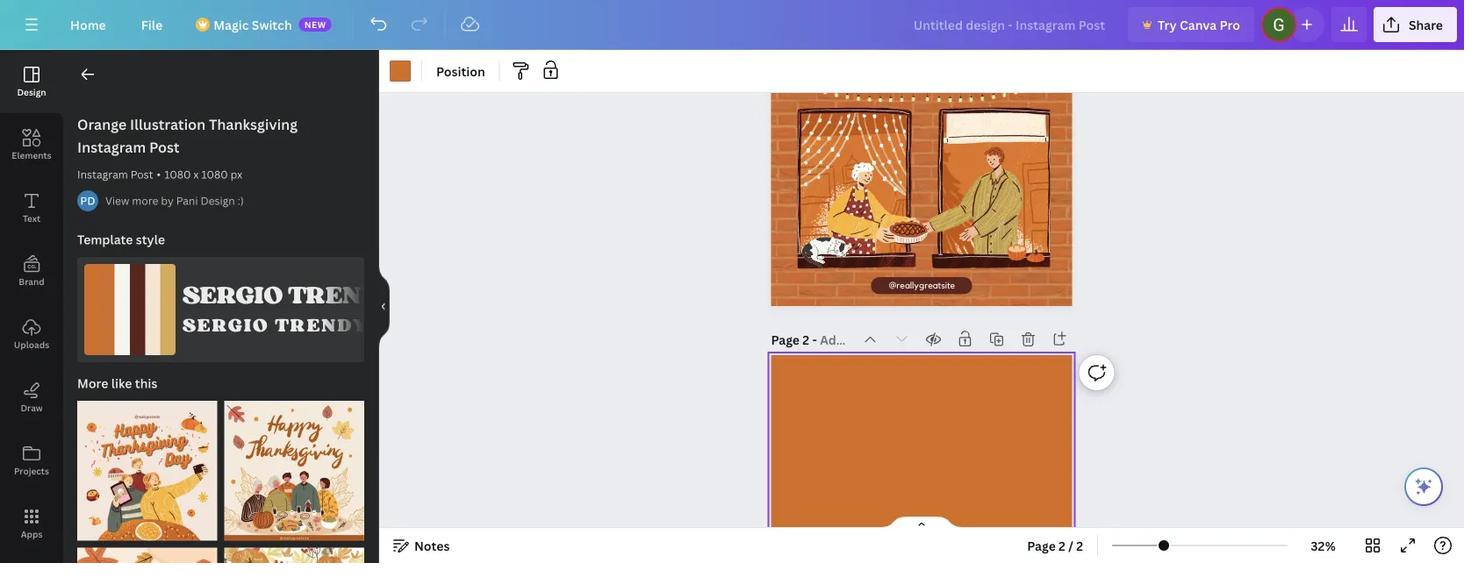 Task type: vqa. For each thing, say whether or not it's contained in the screenshot.
Message
no



Task type: locate. For each thing, give the bounding box(es) containing it.
1 vertical spatial page
[[1028, 538, 1056, 555]]

32%
[[1311, 538, 1336, 555]]

projects button
[[0, 429, 63, 493]]

2 1080 from the left
[[201, 167, 228, 182]]

1 horizontal spatial 2
[[1059, 538, 1066, 555]]

2
[[803, 332, 810, 349], [1059, 538, 1066, 555], [1077, 538, 1084, 555]]

thanksgiving
[[810, 63, 1034, 95], [810, 63, 1034, 95]]

post
[[149, 138, 180, 157], [131, 167, 153, 182]]

1 vertical spatial trendy
[[275, 314, 369, 337]]

more
[[77, 375, 108, 392]]

draw button
[[0, 366, 63, 429]]

2 right /
[[1077, 538, 1084, 555]]

0 vertical spatial instagram
[[77, 138, 146, 157]]

1 instagram from the top
[[77, 138, 146, 157]]

page for page 2 -
[[772, 332, 800, 349]]

try canva pro
[[1158, 16, 1241, 33]]

file
[[141, 16, 163, 33]]

1 horizontal spatial page
[[1028, 538, 1056, 555]]

1 horizontal spatial design
[[201, 194, 235, 208]]

share
[[1409, 16, 1444, 33]]

pani
[[176, 194, 198, 208]]

0 vertical spatial post
[[149, 138, 180, 157]]

0 horizontal spatial 2
[[803, 332, 810, 349]]

-
[[813, 332, 817, 349]]

1 vertical spatial design
[[201, 194, 235, 208]]

32% button
[[1295, 532, 1352, 560]]

0 horizontal spatial design
[[17, 86, 46, 98]]

page 2 -
[[772, 332, 820, 349]]

uploads
[[14, 339, 49, 351]]

design button
[[0, 50, 63, 113]]

page
[[772, 332, 800, 349], [1028, 538, 1056, 555]]

page left -
[[772, 332, 800, 349]]

0 vertical spatial page
[[772, 332, 800, 349]]

trendy
[[288, 280, 398, 310], [275, 314, 369, 337]]

0 vertical spatial design
[[17, 86, 46, 98]]

orange playful thanksgiving instagram post image
[[77, 401, 217, 541]]

post up "more"
[[131, 167, 153, 182]]

page inside button
[[1028, 538, 1056, 555]]

this
[[135, 375, 157, 392]]

page for page 2 / 2
[[1028, 538, 1056, 555]]

2 instagram from the top
[[77, 167, 128, 182]]

0 horizontal spatial page
[[772, 332, 800, 349]]

1 horizontal spatial 1080
[[201, 167, 228, 182]]

2 for -
[[803, 332, 810, 349]]

2 left -
[[803, 332, 810, 349]]

orange
[[77, 115, 127, 134]]

design
[[17, 86, 46, 98], [201, 194, 235, 208]]

@reallygreatsite
[[889, 282, 956, 291]]

post inside orange illustration thanksgiving instagram post
[[149, 138, 180, 157]]

position
[[436, 63, 485, 79]]

beige yellow cute illustrative happy thanksgiving instagram post image
[[224, 401, 364, 541]]

pani design :) image
[[77, 191, 98, 212]]

instagram up view
[[77, 167, 128, 182]]

2 left /
[[1059, 538, 1066, 555]]

style
[[136, 231, 165, 248]]

1080
[[164, 167, 191, 182], [201, 167, 228, 182]]

instagram down orange
[[77, 138, 146, 157]]

1 vertical spatial instagram
[[77, 167, 128, 182]]

design up elements button at top
[[17, 86, 46, 98]]

1 vertical spatial sergio
[[183, 314, 269, 337]]

more
[[132, 194, 158, 208]]

uploads button
[[0, 303, 63, 366]]

page 2 / 2
[[1028, 538, 1084, 555]]

template style
[[77, 231, 165, 248]]

try canva pro button
[[1129, 7, 1255, 42]]

1080 right x
[[201, 167, 228, 182]]

1080 left x
[[164, 167, 191, 182]]

post down illustration
[[149, 138, 180, 157]]

switch
[[252, 16, 292, 33]]

page left /
[[1028, 538, 1056, 555]]

main menu bar
[[0, 0, 1465, 50]]

1080 x 1080 px
[[164, 167, 243, 182]]

0 vertical spatial trendy
[[288, 280, 398, 310]]

px
[[231, 167, 243, 182]]

canva
[[1180, 16, 1217, 33]]

orange illustration thanksgiving instagram post
[[77, 115, 298, 157]]

x
[[194, 167, 199, 182]]

pani design :) element
[[77, 191, 98, 212]]

illustration
[[130, 115, 206, 134]]

0 vertical spatial sergio
[[183, 280, 283, 310]]

sergio
[[183, 280, 283, 310], [183, 314, 269, 337]]

text
[[23, 213, 41, 224]]

design left :)
[[201, 194, 235, 208]]

0 horizontal spatial 1080
[[164, 167, 191, 182]]

#db6a17 image
[[390, 61, 411, 82], [390, 61, 411, 82]]

instagram
[[77, 138, 146, 157], [77, 167, 128, 182]]

beige yellow cute illustrative happy thanksgiving instagram post group
[[224, 391, 364, 541]]



Task type: describe. For each thing, give the bounding box(es) containing it.
2 horizontal spatial 2
[[1077, 538, 1084, 555]]

1 sergio from the top
[[183, 280, 283, 310]]

2 for /
[[1059, 538, 1066, 555]]

side panel tab list
[[0, 50, 63, 556]]

home
[[70, 16, 106, 33]]

view more by pani design :)
[[105, 194, 244, 208]]

projects
[[14, 465, 49, 477]]

design inside view more by pani design :) button
[[201, 194, 235, 208]]

template
[[77, 231, 133, 248]]

draw
[[21, 402, 43, 414]]

sergio trendy sergio trendy
[[183, 280, 398, 337]]

elements button
[[0, 113, 63, 177]]

brand
[[19, 276, 45, 288]]

more like this
[[77, 375, 157, 392]]

pro
[[1220, 16, 1241, 33]]

notes button
[[386, 532, 457, 560]]

:)
[[238, 194, 244, 208]]

instagram post
[[77, 167, 153, 182]]

design inside the "design" button
[[17, 86, 46, 98]]

text button
[[0, 177, 63, 240]]

2 sergio from the top
[[183, 314, 269, 337]]

orange watercolor happy thanksgiving instagram post image
[[224, 548, 364, 564]]

magic switch
[[214, 16, 292, 33]]

instagram inside orange illustration thanksgiving instagram post
[[77, 138, 146, 157]]

hide image
[[379, 265, 390, 349]]

Design title text field
[[900, 7, 1121, 42]]

new
[[304, 18, 327, 30]]

/
[[1069, 538, 1074, 555]]

try
[[1158, 16, 1177, 33]]

orange watercolor happy thanksgiving instagram post group
[[224, 538, 364, 564]]

apps
[[21, 529, 42, 541]]

1 1080 from the left
[[164, 167, 191, 182]]

brand button
[[0, 240, 63, 303]]

show pages image
[[880, 516, 964, 530]]

page 2 / 2 button
[[1021, 532, 1091, 560]]

notes
[[415, 538, 450, 555]]

by
[[161, 194, 174, 208]]

apps button
[[0, 493, 63, 556]]

1 vertical spatial post
[[131, 167, 153, 182]]

like
[[111, 375, 132, 392]]

orange illustrated happy thanksgiving day instagram post image
[[77, 548, 217, 564]]

view
[[105, 194, 129, 208]]

canva assistant image
[[1414, 477, 1435, 498]]

share button
[[1374, 7, 1458, 42]]

thanksgiving
[[209, 115, 298, 134]]

orange illustrated happy thanksgiving day instagram post group
[[77, 538, 217, 564]]

elements
[[12, 149, 52, 161]]

home link
[[56, 7, 120, 42]]

position button
[[429, 57, 492, 85]]

orange playful thanksgiving instagram post group
[[77, 391, 217, 541]]

Page title text field
[[820, 332, 851, 349]]

magic
[[214, 16, 249, 33]]

file button
[[127, 7, 177, 42]]

view more by pani design :) button
[[105, 192, 244, 210]]



